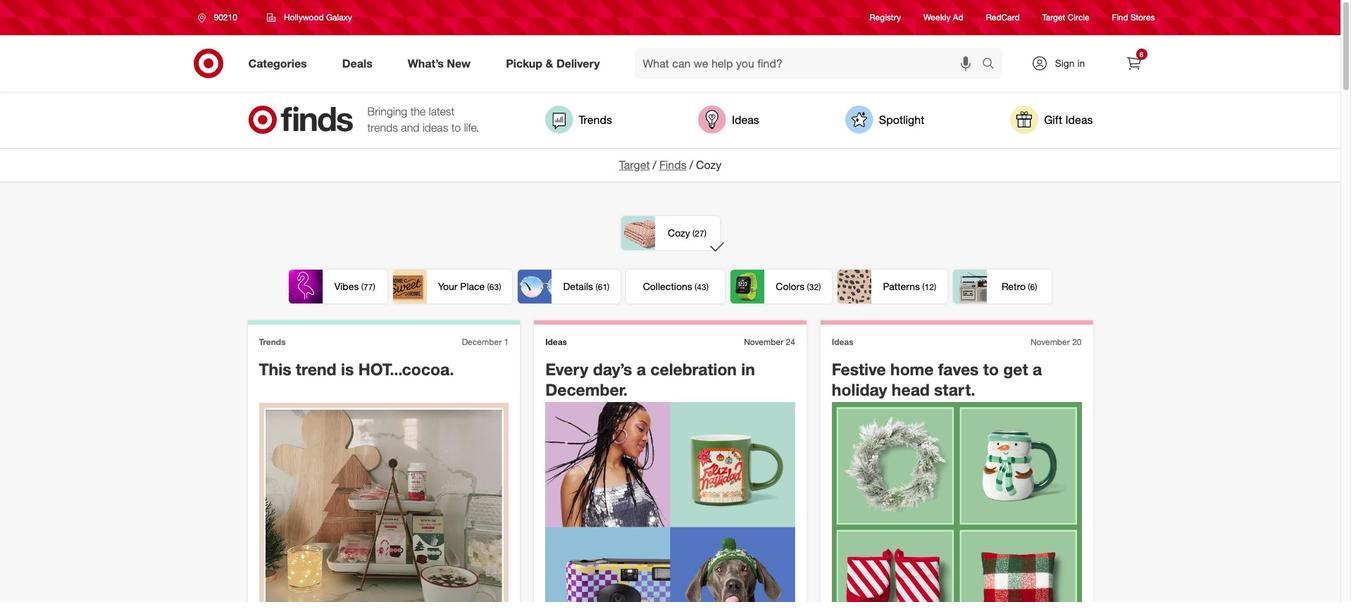 Task type: describe. For each thing, give the bounding box(es) containing it.
festive
[[832, 359, 886, 379]]

( for patterns
[[923, 282, 925, 292]]

ad
[[953, 12, 964, 23]]

and
[[401, 121, 420, 135]]

in inside sign in link
[[1078, 57, 1086, 69]]

every day's a celebration in december.
[[546, 359, 755, 399]]

november for festive home faves to get a holiday head start.
[[1031, 337, 1071, 347]]

what's new
[[408, 56, 471, 70]]

target for target / finds / cozy
[[619, 158, 650, 172]]

weekly
[[924, 12, 951, 23]]

get
[[1004, 359, 1029, 379]]

festive home faves to get a holiday head start. image
[[832, 403, 1082, 603]]

pickup & delivery
[[506, 56, 600, 70]]

) for vibes
[[373, 282, 375, 292]]

stores
[[1131, 12, 1156, 23]]

hollywood galaxy
[[284, 12, 352, 23]]

weekly ad link
[[924, 12, 964, 24]]

every day's a celebration in december. image
[[546, 403, 796, 603]]

target circle
[[1043, 12, 1090, 23]]

galaxy
[[326, 12, 352, 23]]

registry
[[870, 12, 901, 23]]

43
[[697, 282, 707, 292]]

november 24
[[744, 337, 796, 347]]

( for retro
[[1029, 282, 1031, 292]]

0 vertical spatial 6
[[1140, 50, 1144, 59]]

0 vertical spatial cozy
[[696, 158, 722, 172]]

december.
[[546, 380, 628, 399]]

search
[[976, 57, 1010, 72]]

is
[[341, 359, 354, 379]]

) for details
[[608, 282, 610, 292]]

the
[[411, 104, 426, 119]]

latest
[[429, 104, 455, 119]]

) for colors
[[819, 282, 821, 292]]

redcard
[[987, 12, 1020, 23]]

december 1
[[462, 337, 509, 347]]

) for cozy
[[705, 228, 707, 239]]

retro
[[1002, 280, 1026, 292]]

27
[[695, 228, 705, 239]]

categories
[[248, 56, 307, 70]]

cozy ( 27 )
[[668, 227, 707, 239]]

patterns
[[883, 280, 921, 292]]

categories link
[[236, 48, 325, 79]]

search button
[[976, 48, 1010, 82]]

finds link
[[660, 158, 687, 172]]

finds
[[660, 158, 687, 172]]

target / finds / cozy
[[619, 158, 722, 172]]

24
[[786, 337, 796, 347]]

( inside your place ( 63 )
[[487, 282, 490, 292]]

head
[[892, 380, 930, 399]]

this trend is hot...cocoa.
[[259, 359, 454, 379]]

retro ( 6 )
[[1002, 280, 1038, 292]]

deals link
[[330, 48, 390, 79]]

) for collections
[[707, 282, 709, 292]]

pickup & delivery link
[[494, 48, 618, 79]]

delivery
[[557, 56, 600, 70]]

home
[[891, 359, 934, 379]]

vibes
[[335, 280, 359, 292]]

ideas link
[[698, 106, 760, 134]]

1 vertical spatial cozy
[[668, 227, 691, 239]]

place
[[460, 280, 485, 292]]

What can we help you find? suggestions appear below search field
[[635, 48, 986, 79]]

spotlight
[[879, 112, 925, 127]]

gift ideas
[[1045, 112, 1094, 127]]

this trend is hot...cocoa. image
[[259, 403, 509, 603]]

spotlight link
[[846, 106, 925, 134]]

trends link
[[545, 106, 612, 134]]

2 / from the left
[[690, 158, 694, 172]]

63
[[490, 282, 499, 292]]

festive home faves to get a holiday head start.
[[832, 359, 1043, 399]]

patterns ( 12 )
[[883, 280, 937, 292]]

gift ideas link
[[1011, 106, 1094, 134]]

trend
[[296, 359, 337, 379]]

holiday
[[832, 380, 888, 399]]

find stores
[[1113, 12, 1156, 23]]

( for collections
[[695, 282, 697, 292]]

circle
[[1068, 12, 1090, 23]]

12
[[925, 282, 935, 292]]

gift
[[1045, 112, 1063, 127]]



Task type: locate. For each thing, give the bounding box(es) containing it.
6 down the stores
[[1140, 50, 1144, 59]]

) right details
[[608, 282, 610, 292]]

what's
[[408, 56, 444, 70]]

( inside colors ( 32 )
[[807, 282, 810, 292]]

weekly ad
[[924, 12, 964, 23]]

colors ( 32 )
[[776, 280, 821, 292]]

0 horizontal spatial 6
[[1031, 282, 1036, 292]]

1 / from the left
[[653, 158, 657, 172]]

1 horizontal spatial trends
[[579, 112, 612, 127]]

pickup
[[506, 56, 543, 70]]

0 horizontal spatial cozy
[[668, 227, 691, 239]]

bringing the latest trends and ideas to life.
[[368, 104, 480, 135]]

1 vertical spatial target
[[619, 158, 650, 172]]

registry link
[[870, 12, 901, 24]]

) for retro
[[1036, 282, 1038, 292]]

( inside collections ( 43 )
[[695, 282, 697, 292]]

1 horizontal spatial in
[[1078, 57, 1086, 69]]

6 right retro
[[1031, 282, 1036, 292]]

1 horizontal spatial /
[[690, 158, 694, 172]]

november left 24
[[744, 337, 784, 347]]

to left life.
[[452, 121, 461, 135]]

90210 button
[[189, 5, 252, 30]]

) inside your place ( 63 )
[[499, 282, 501, 292]]

target for target circle
[[1043, 12, 1066, 23]]

) inside collections ( 43 )
[[707, 282, 709, 292]]

day's
[[593, 359, 633, 379]]

0 horizontal spatial november
[[744, 337, 784, 347]]

) up 43
[[705, 228, 707, 239]]

faves
[[939, 359, 979, 379]]

1 horizontal spatial 6
[[1140, 50, 1144, 59]]

ideas
[[423, 121, 449, 135]]

redcard link
[[987, 12, 1020, 24]]

) inside patterns ( 12 )
[[935, 282, 937, 292]]

to
[[452, 121, 461, 135], [984, 359, 999, 379]]

) right colors
[[819, 282, 821, 292]]

target circle link
[[1043, 12, 1090, 24]]

0 horizontal spatial in
[[742, 359, 755, 379]]

cozy left the 27
[[668, 227, 691, 239]]

1 vertical spatial trends
[[259, 337, 286, 347]]

to left the "get"
[[984, 359, 999, 379]]

6
[[1140, 50, 1144, 59], [1031, 282, 1036, 292]]

) right place
[[499, 282, 501, 292]]

( up collections ( 43 )
[[693, 228, 695, 239]]

) inside retro ( 6 )
[[1036, 282, 1038, 292]]

target finds image
[[248, 106, 353, 134]]

november for every day's a celebration in december.
[[744, 337, 784, 347]]

1 november from the left
[[744, 337, 784, 347]]

details ( 61 )
[[563, 280, 610, 292]]

hollywood galaxy button
[[258, 5, 361, 30]]

/ left finds 'link' at the top of the page
[[653, 158, 657, 172]]

) for patterns
[[935, 282, 937, 292]]

1 vertical spatial in
[[742, 359, 755, 379]]

in right sign
[[1078, 57, 1086, 69]]

to inside the bringing the latest trends and ideas to life.
[[452, 121, 461, 135]]

1 horizontal spatial to
[[984, 359, 999, 379]]

details
[[563, 280, 594, 292]]

a inside every day's a celebration in december.
[[637, 359, 646, 379]]

/
[[653, 158, 657, 172], [690, 158, 694, 172]]

6 link
[[1119, 48, 1150, 79]]

target
[[1043, 12, 1066, 23], [619, 158, 650, 172]]

/ right finds at the top of page
[[690, 158, 694, 172]]

( inside vibes ( 77 )
[[361, 282, 364, 292]]

) inside the details ( 61 )
[[608, 282, 610, 292]]

0 vertical spatial in
[[1078, 57, 1086, 69]]

celebration
[[651, 359, 737, 379]]

target left finds at the top of page
[[619, 158, 650, 172]]

2 november from the left
[[1031, 337, 1071, 347]]

in
[[1078, 57, 1086, 69], [742, 359, 755, 379]]

2 a from the left
[[1033, 359, 1043, 379]]

find
[[1113, 12, 1129, 23]]

61
[[598, 282, 608, 292]]

1 vertical spatial 6
[[1031, 282, 1036, 292]]

( right collections
[[695, 282, 697, 292]]

vibes ( 77 )
[[335, 280, 375, 292]]

&
[[546, 56, 554, 70]]

( for colors
[[807, 282, 810, 292]]

20
[[1073, 337, 1082, 347]]

deals
[[342, 56, 373, 70]]

new
[[447, 56, 471, 70]]

0 horizontal spatial a
[[637, 359, 646, 379]]

) right collections
[[707, 282, 709, 292]]

0 horizontal spatial target
[[619, 158, 650, 172]]

1 horizontal spatial target
[[1043, 12, 1066, 23]]

collections ( 43 )
[[643, 280, 709, 292]]

90210
[[214, 12, 237, 23]]

) inside colors ( 32 )
[[819, 282, 821, 292]]

target link
[[619, 158, 650, 172]]

1
[[504, 337, 509, 347]]

( right retro
[[1029, 282, 1031, 292]]

1 horizontal spatial a
[[1033, 359, 1043, 379]]

sign
[[1056, 57, 1075, 69]]

trends
[[579, 112, 612, 127], [259, 337, 286, 347]]

( inside the details ( 61 )
[[596, 282, 598, 292]]

) right patterns
[[935, 282, 937, 292]]

this
[[259, 359, 291, 379]]

0 vertical spatial trends
[[579, 112, 612, 127]]

bringing
[[368, 104, 408, 119]]

colors
[[776, 280, 805, 292]]

what's new link
[[396, 48, 489, 79]]

32
[[810, 282, 819, 292]]

a right the "get"
[[1033, 359, 1043, 379]]

trends
[[368, 121, 398, 135]]

in inside every day's a celebration in december.
[[742, 359, 755, 379]]

1 horizontal spatial november
[[1031, 337, 1071, 347]]

november left '20'
[[1031, 337, 1071, 347]]

cozy right finds at the top of page
[[696, 158, 722, 172]]

( inside cozy ( 27 )
[[693, 228, 695, 239]]

) inside vibes ( 77 )
[[373, 282, 375, 292]]

your
[[438, 280, 458, 292]]

( right 'vibes'
[[361, 282, 364, 292]]

a right the day's at bottom
[[637, 359, 646, 379]]

( inside patterns ( 12 )
[[923, 282, 925, 292]]

november 20
[[1031, 337, 1082, 347]]

1 a from the left
[[637, 359, 646, 379]]

life.
[[464, 121, 480, 135]]

( for details
[[596, 282, 598, 292]]

in down november 24
[[742, 359, 755, 379]]

trends down delivery
[[579, 112, 612, 127]]

( for cozy
[[693, 228, 695, 239]]

1 horizontal spatial cozy
[[696, 158, 722, 172]]

0 horizontal spatial to
[[452, 121, 461, 135]]

december
[[462, 337, 502, 347]]

ideas
[[732, 112, 760, 127], [1066, 112, 1094, 127], [546, 337, 567, 347], [832, 337, 854, 347]]

) right 'vibes'
[[373, 282, 375, 292]]

find stores link
[[1113, 12, 1156, 24]]

target left circle
[[1043, 12, 1066, 23]]

your place ( 63 )
[[438, 280, 501, 292]]

0 vertical spatial target
[[1043, 12, 1066, 23]]

) right retro
[[1036, 282, 1038, 292]]

( right patterns
[[923, 282, 925, 292]]

a
[[637, 359, 646, 379], [1033, 359, 1043, 379]]

( for vibes
[[361, 282, 364, 292]]

to inside festive home faves to get a holiday head start.
[[984, 359, 999, 379]]

start.
[[935, 380, 976, 399]]

every
[[546, 359, 589, 379]]

( inside retro ( 6 )
[[1029, 282, 1031, 292]]

( right details
[[596, 282, 598, 292]]

77
[[364, 282, 373, 292]]

0 vertical spatial to
[[452, 121, 461, 135]]

hollywood
[[284, 12, 324, 23]]

(
[[693, 228, 695, 239], [361, 282, 364, 292], [487, 282, 490, 292], [596, 282, 598, 292], [695, 282, 697, 292], [807, 282, 810, 292], [923, 282, 925, 292], [1029, 282, 1031, 292]]

( right place
[[487, 282, 490, 292]]

sign in
[[1056, 57, 1086, 69]]

november
[[744, 337, 784, 347], [1031, 337, 1071, 347]]

collections
[[643, 280, 693, 292]]

) inside cozy ( 27 )
[[705, 228, 707, 239]]

trends up this
[[259, 337, 286, 347]]

sign in link
[[1020, 48, 1108, 79]]

6 inside retro ( 6 )
[[1031, 282, 1036, 292]]

hot...cocoa.
[[359, 359, 454, 379]]

0 horizontal spatial /
[[653, 158, 657, 172]]

1 vertical spatial to
[[984, 359, 999, 379]]

a inside festive home faves to get a holiday head start.
[[1033, 359, 1043, 379]]

0 horizontal spatial trends
[[259, 337, 286, 347]]

( right colors
[[807, 282, 810, 292]]



Task type: vqa. For each thing, say whether or not it's contained in the screenshot.
( related to Retro
yes



